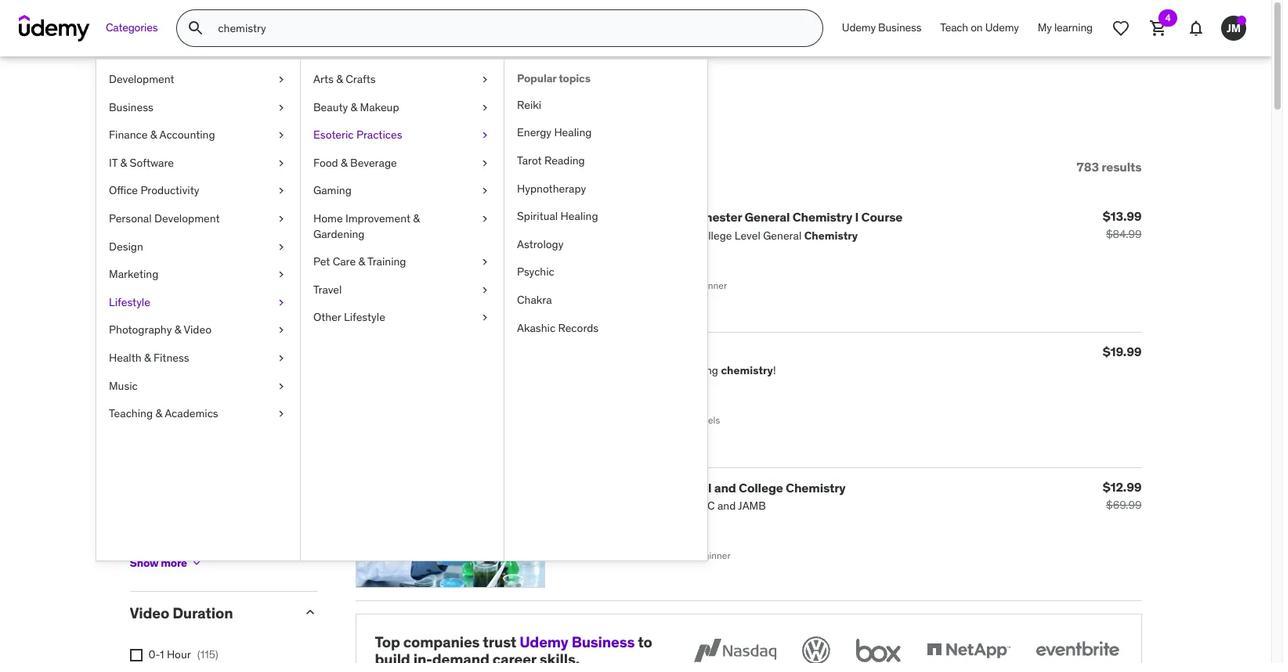 Task type: describe. For each thing, give the bounding box(es) containing it.
filter
[[159, 159, 189, 175]]

0 horizontal spatial business
[[109, 100, 153, 114]]

business link
[[96, 94, 300, 122]]

esoteric practices link
[[301, 122, 504, 149]]

career
[[493, 651, 536, 664]]

energy
[[517, 126, 552, 140]]

language
[[130, 397, 198, 416]]

xsmall image for show more
[[190, 557, 203, 570]]

lifestyle link
[[96, 289, 300, 317]]

office productivity
[[109, 184, 199, 198]]

1
[[160, 648, 164, 662]]

astrology
[[517, 237, 564, 251]]

k's
[[577, 210, 595, 225]]

dr. k's complete first semester general chemistry i course
[[557, 210, 903, 225]]

reading
[[545, 154, 585, 168]]

personal development link
[[96, 205, 300, 233]]

& for software
[[120, 156, 127, 170]]

other lifestyle
[[313, 311, 385, 325]]

arts & crafts link
[[301, 66, 504, 94]]

0-
[[148, 648, 160, 662]]

português
[[148, 552, 199, 566]]

software
[[130, 156, 174, 170]]

care
[[333, 255, 356, 269]]

travel
[[313, 283, 342, 297]]

& for video
[[175, 323, 181, 337]]

& for crafts
[[336, 72, 343, 86]]

photography & video link
[[96, 317, 300, 345]]

0 vertical spatial complete
[[598, 210, 655, 225]]

$13.99
[[1103, 209, 1142, 224]]

the complete high school and college chemistry
[[557, 480, 846, 496]]

1 vertical spatial development
[[154, 212, 220, 226]]

beauty & makeup link
[[301, 94, 504, 122]]

photography
[[109, 323, 172, 337]]

finance & accounting
[[109, 128, 215, 142]]

xsmall image for lifestyle
[[275, 295, 288, 311]]

1 vertical spatial udemy business link
[[520, 633, 635, 652]]

i
[[855, 210, 859, 225]]

results for 783 results for "chemistry"
[[180, 92, 261, 125]]

personal development
[[109, 212, 220, 226]]

(115)
[[197, 648, 218, 662]]

$69.99
[[1106, 498, 1142, 512]]

0 vertical spatial development
[[109, 72, 174, 86]]

fitness
[[154, 351, 189, 365]]

udemy business
[[842, 21, 922, 35]]

food & beverage link
[[301, 149, 504, 177]]

psychic link
[[505, 259, 708, 287]]

& inside home improvement & gardening
[[413, 212, 420, 226]]

nasdaq image
[[690, 634, 780, 664]]

dr. k's complete first semester general chemistry i course link
[[557, 210, 903, 225]]

(464)
[[253, 294, 278, 309]]

and
[[714, 480, 736, 496]]

notifications image
[[1187, 19, 1206, 38]]

xsmall image for esoteric practices
[[479, 128, 491, 143]]

& for beverage
[[341, 156, 348, 170]]

xsmall image for gaming
[[479, 184, 491, 199]]

0 horizontal spatial udemy
[[520, 633, 569, 652]]

ratings
[[130, 223, 183, 242]]

improvement
[[346, 212, 411, 226]]

gaming
[[313, 184, 352, 198]]

4
[[1165, 12, 1171, 24]]

3.5 & up
[[206, 322, 246, 336]]

1 horizontal spatial small image
[[302, 224, 318, 239]]

healing for energy healing
[[554, 126, 592, 140]]

video duration button
[[130, 604, 290, 623]]

teach on udemy
[[940, 21, 1019, 35]]

netapp image
[[923, 634, 1014, 664]]

tarot reading link
[[505, 147, 708, 175]]

jm
[[1227, 21, 1241, 35]]

gaming link
[[301, 177, 504, 205]]

xsmall image for other lifestyle
[[479, 311, 491, 326]]

& for up
[[224, 322, 231, 336]]

productivity
[[141, 184, 199, 198]]

skills.
[[540, 651, 580, 664]]

$84.99
[[1106, 228, 1142, 242]]

the complete high school and college chemistry link
[[557, 480, 846, 496]]

to
[[638, 633, 653, 652]]

pet
[[313, 255, 330, 269]]

marketing
[[109, 267, 159, 281]]

xsmall image for office productivity
[[275, 184, 288, 199]]

xsmall image for photography & video
[[275, 323, 288, 338]]

hypnotherapy
[[517, 181, 586, 196]]

arts & crafts
[[313, 72, 376, 86]]

783 results status
[[1077, 159, 1142, 175]]

academics
[[165, 407, 218, 421]]

akashic records
[[517, 321, 599, 335]]

783 for 783 results
[[1077, 159, 1099, 175]]

spiritual
[[517, 209, 558, 223]]

results for 783 results
[[1102, 159, 1142, 175]]

xsmall image for health & fitness
[[275, 351, 288, 366]]

2 horizontal spatial udemy
[[985, 21, 1019, 35]]

on
[[971, 21, 983, 35]]

health & fitness
[[109, 351, 189, 365]]

& for academics
[[156, 407, 162, 421]]

you have alerts image
[[1237, 16, 1247, 25]]

makeup
[[360, 100, 399, 114]]

xsmall image for music
[[275, 379, 288, 394]]

finance
[[109, 128, 148, 142]]

categories button
[[96, 9, 167, 47]]

arts
[[313, 72, 334, 86]]

filter button
[[130, 143, 199, 191]]

language button
[[130, 397, 290, 416]]

akashic records link
[[505, 315, 708, 343]]

beauty & makeup
[[313, 100, 399, 114]]

food
[[313, 156, 338, 170]]

school
[[671, 480, 712, 496]]

& for accounting
[[150, 128, 157, 142]]

1 horizontal spatial udemy
[[842, 21, 876, 35]]

1 vertical spatial complete
[[582, 480, 639, 496]]

small image inside the filter button
[[140, 159, 156, 175]]

chemistry for college
[[786, 480, 846, 496]]

teach
[[940, 21, 969, 35]]

xsmall image for it & software
[[275, 156, 288, 171]]

companies
[[403, 633, 480, 652]]



Task type: vqa. For each thing, say whether or not it's contained in the screenshot.
MUSIC link
yes



Task type: locate. For each thing, give the bounding box(es) containing it.
xsmall image inside gaming link
[[479, 184, 491, 199]]

my learning
[[1038, 21, 1093, 35]]

development
[[109, 72, 174, 86], [154, 212, 220, 226]]

small image up 'office productivity'
[[140, 159, 156, 175]]

xsmall image inside "lifestyle" link
[[275, 295, 288, 311]]

0 vertical spatial 783
[[130, 92, 175, 125]]

1 vertical spatial video
[[130, 604, 169, 623]]

show more button
[[130, 548, 203, 579]]

business up finance
[[109, 100, 153, 114]]

xsmall image inside music link
[[275, 379, 288, 394]]

xsmall image inside travel link
[[479, 283, 491, 298]]

0 vertical spatial results
[[180, 92, 261, 125]]

1 vertical spatial chemistry
[[786, 480, 846, 496]]

0 horizontal spatial video
[[130, 604, 169, 623]]

udemy business link
[[833, 9, 931, 47], [520, 633, 635, 652]]

1 horizontal spatial business
[[572, 633, 635, 652]]

teach on udemy link
[[931, 9, 1029, 47]]

xsmall image inside esoteric practices link
[[479, 128, 491, 143]]

$12.99
[[1103, 479, 1142, 495]]

xsmall image inside arts & crafts link
[[479, 72, 491, 87]]

1 vertical spatial small image
[[302, 224, 318, 239]]

Search for anything text field
[[215, 15, 804, 42]]

development down categories dropdown button
[[109, 72, 174, 86]]

chakra link
[[505, 287, 708, 315]]

it & software link
[[96, 149, 300, 177]]

college
[[739, 480, 783, 496]]

& for makeup
[[351, 100, 357, 114]]

reiki link
[[505, 92, 708, 119]]

results up accounting
[[180, 92, 261, 125]]

for
[[267, 92, 300, 125]]

xsmall image for personal development
[[275, 212, 288, 227]]

development down office productivity link
[[154, 212, 220, 226]]

music
[[109, 379, 138, 393]]

results up $13.99
[[1102, 159, 1142, 175]]

popular topics
[[517, 71, 591, 85]]

my learning link
[[1029, 9, 1102, 47]]

xsmall image for arts & crafts
[[479, 72, 491, 87]]

high
[[641, 480, 669, 496]]

beverage
[[350, 156, 397, 170]]

xsmall image inside home improvement & gardening link
[[479, 212, 491, 227]]

& left the up
[[224, 322, 231, 336]]

3.5
[[206, 322, 222, 336]]

0 vertical spatial healing
[[554, 126, 592, 140]]

home improvement & gardening
[[313, 212, 420, 241]]

xsmall image for business
[[275, 100, 288, 115]]

complete up astrology link
[[598, 210, 655, 225]]

0 vertical spatial video
[[184, 323, 212, 337]]

0-1 hour (115)
[[148, 648, 218, 662]]

dr.
[[557, 210, 574, 225]]

esoteric practices
[[313, 128, 402, 142]]

office productivity link
[[96, 177, 300, 205]]

home improvement & gardening link
[[301, 205, 504, 249]]

chemistry left i
[[793, 210, 853, 225]]

& right it
[[120, 156, 127, 170]]

xsmall image inside other lifestyle link
[[479, 311, 491, 326]]

$19.99
[[1103, 344, 1142, 360]]

lifestyle
[[109, 295, 150, 309], [344, 311, 385, 325]]

healing
[[554, 126, 592, 140], [561, 209, 598, 223]]

& inside teaching & academics link
[[156, 407, 162, 421]]

& inside finance & accounting link
[[150, 128, 157, 142]]

shopping cart with 4 items image
[[1149, 19, 1168, 38]]

healing for spiritual healing
[[561, 209, 598, 223]]

& right arts
[[336, 72, 343, 86]]

& down gaming link
[[413, 212, 420, 226]]

1 horizontal spatial 783
[[1077, 159, 1099, 175]]

1 horizontal spatial results
[[1102, 159, 1142, 175]]

xsmall image for home improvement & gardening
[[479, 212, 491, 227]]

xsmall image for food & beverage
[[479, 156, 491, 171]]

top companies trust udemy business
[[375, 633, 635, 652]]

energy healing
[[517, 126, 592, 140]]

xsmall image for teaching & academics
[[275, 407, 288, 422]]

1 vertical spatial healing
[[561, 209, 598, 223]]

& inside beauty & makeup link
[[351, 100, 357, 114]]

& inside pet care & training link
[[358, 255, 365, 269]]

1 horizontal spatial video
[[184, 323, 212, 337]]

spiritual healing
[[517, 209, 598, 223]]

video up 0-
[[130, 604, 169, 623]]

xsmall image inside marketing link
[[275, 267, 288, 283]]

complete
[[598, 210, 655, 225], [582, 480, 639, 496]]

& right the beauty
[[351, 100, 357, 114]]

xsmall image for development
[[275, 72, 288, 87]]

chemistry for general
[[793, 210, 853, 225]]

2 horizontal spatial business
[[878, 21, 922, 35]]

xsmall image for design
[[275, 239, 288, 255]]

eventbrite image
[[1032, 634, 1122, 664]]

udemy
[[842, 21, 876, 35], [985, 21, 1019, 35], [520, 633, 569, 652]]

business left teach
[[878, 21, 922, 35]]

teaching
[[109, 407, 153, 421]]

volkswagen image
[[799, 634, 833, 664]]

small image
[[140, 159, 156, 175], [302, 224, 318, 239]]

energy healing link
[[505, 119, 708, 147]]

up
[[234, 322, 246, 336]]

office
[[109, 184, 138, 198]]

xsmall image inside finance & accounting link
[[275, 128, 288, 143]]

small image
[[302, 605, 318, 621]]

popular
[[517, 71, 557, 85]]

hour
[[167, 648, 191, 662]]

udemy image
[[19, 15, 90, 42]]

finance & accounting link
[[96, 122, 300, 149]]

xsmall image inside design link
[[275, 239, 288, 255]]

chemistry right college
[[786, 480, 846, 496]]

1 vertical spatial results
[[1102, 159, 1142, 175]]

psychic
[[517, 265, 555, 279]]

lifestyle down marketing
[[109, 295, 150, 309]]

0 horizontal spatial udemy business link
[[520, 633, 635, 652]]

akashic
[[517, 321, 556, 335]]

xsmall image for beauty & makeup
[[479, 100, 491, 115]]

xsmall image for pet care & training
[[479, 255, 491, 270]]

xsmall image inside office productivity link
[[275, 184, 288, 199]]

xsmall image inside pet care & training link
[[479, 255, 491, 270]]

top
[[375, 633, 400, 652]]

video inside "link"
[[184, 323, 212, 337]]

& inside photography & video "link"
[[175, 323, 181, 337]]

complete right the
[[582, 480, 639, 496]]

astrology link
[[505, 231, 708, 259]]

& for fitness
[[144, 351, 151, 365]]

1 vertical spatial 783
[[1077, 159, 1099, 175]]

esoteric practices element
[[504, 60, 708, 561]]

submit search image
[[187, 19, 206, 38]]

xsmall image inside it & software link
[[275, 156, 288, 171]]

"chemistry"
[[305, 92, 448, 125]]

xsmall image inside business link
[[275, 100, 288, 115]]

xsmall image for travel
[[479, 283, 491, 298]]

accounting
[[159, 128, 215, 142]]

& inside arts & crafts link
[[336, 72, 343, 86]]

& up fitness
[[175, 323, 181, 337]]

0 vertical spatial small image
[[140, 159, 156, 175]]

xsmall image inside teaching & academics link
[[275, 407, 288, 422]]

small image up pet
[[302, 224, 318, 239]]

1 vertical spatial lifestyle
[[344, 311, 385, 325]]

reiki
[[517, 98, 542, 112]]

topics
[[559, 71, 591, 85]]

xsmall image inside personal development link
[[275, 212, 288, 227]]

demand
[[432, 651, 490, 664]]

783
[[130, 92, 175, 125], [1077, 159, 1099, 175]]

1 horizontal spatial lifestyle
[[344, 311, 385, 325]]

& inside food & beverage link
[[341, 156, 348, 170]]

wishlist image
[[1112, 19, 1131, 38]]

0 horizontal spatial small image
[[140, 159, 156, 175]]

esoteric
[[313, 128, 354, 142]]

0 horizontal spatial results
[[180, 92, 261, 125]]

training
[[368, 255, 406, 269]]

udemy business link left teach
[[833, 9, 931, 47]]

& right health on the left bottom
[[144, 351, 151, 365]]

xsmall image for marketing
[[275, 267, 288, 283]]

xsmall image
[[275, 72, 288, 87], [479, 100, 491, 115], [479, 128, 491, 143], [275, 156, 288, 171], [275, 212, 288, 227], [479, 255, 491, 270], [275, 267, 288, 283], [479, 283, 491, 298], [275, 295, 288, 311], [275, 351, 288, 366], [275, 407, 288, 422], [130, 498, 142, 511], [130, 650, 142, 662]]

chakra
[[517, 293, 552, 307]]

0 vertical spatial udemy business link
[[833, 9, 931, 47]]

food & beverage
[[313, 156, 397, 170]]

personal
[[109, 212, 152, 226]]

xsmall image inside photography & video "link"
[[275, 323, 288, 338]]

2 vertical spatial business
[[572, 633, 635, 652]]

783 inside 783 results status
[[1077, 159, 1099, 175]]

crafts
[[346, 72, 376, 86]]

& right care
[[358, 255, 365, 269]]

0 vertical spatial business
[[878, 21, 922, 35]]

0 horizontal spatial 783
[[130, 92, 175, 125]]

other lifestyle link
[[301, 304, 504, 332]]

it
[[109, 156, 118, 170]]

healing up reading
[[554, 126, 592, 140]]

udemy business link left to
[[520, 633, 635, 652]]

& inside it & software link
[[120, 156, 127, 170]]

0 vertical spatial lifestyle
[[109, 295, 150, 309]]

home
[[313, 212, 343, 226]]

& right finance
[[150, 128, 157, 142]]

1 horizontal spatial udemy business link
[[833, 9, 931, 47]]

build
[[375, 651, 410, 664]]

xsmall image
[[479, 72, 491, 87], [275, 100, 288, 115], [275, 128, 288, 143], [479, 156, 491, 171], [275, 184, 288, 199], [479, 184, 491, 199], [479, 212, 491, 227], [275, 239, 288, 255], [479, 311, 491, 326], [275, 323, 288, 338], [275, 379, 288, 394], [130, 442, 142, 455], [130, 470, 142, 483], [130, 526, 142, 538], [190, 557, 203, 570]]

xsmall image inside 'health & fitness' link
[[275, 351, 288, 366]]

design link
[[96, 233, 300, 261]]

box image
[[852, 634, 905, 664]]

results
[[180, 92, 261, 125], [1102, 159, 1142, 175]]

xsmall image inside beauty & makeup link
[[479, 100, 491, 115]]

xsmall image inside the "show more" button
[[190, 557, 203, 570]]

photography & video
[[109, 323, 212, 337]]

video down "lifestyle" link on the left top
[[184, 323, 212, 337]]

design
[[109, 239, 143, 254]]

lifestyle right other
[[344, 311, 385, 325]]

1 vertical spatial business
[[109, 100, 153, 114]]

results inside status
[[1102, 159, 1142, 175]]

& right teaching
[[156, 407, 162, 421]]

0 vertical spatial chemistry
[[793, 210, 853, 225]]

business left to
[[572, 633, 635, 652]]

& right food
[[341, 156, 348, 170]]

practices
[[356, 128, 402, 142]]

xsmall image for finance & accounting
[[275, 128, 288, 143]]

business
[[878, 21, 922, 35], [109, 100, 153, 114], [572, 633, 635, 652]]

more
[[161, 556, 187, 570]]

pet care & training link
[[301, 249, 504, 276]]

records
[[558, 321, 599, 335]]

jm link
[[1215, 9, 1253, 47]]

& inside 'health & fitness' link
[[144, 351, 151, 365]]

healing down hypnotherapy link
[[561, 209, 598, 223]]

xsmall image inside development link
[[275, 72, 288, 87]]

xsmall image inside food & beverage link
[[479, 156, 491, 171]]

783 for 783 results for "chemistry"
[[130, 92, 175, 125]]

learning
[[1055, 21, 1093, 35]]

0 horizontal spatial lifestyle
[[109, 295, 150, 309]]

tarot
[[517, 154, 542, 168]]

hypnotherapy link
[[505, 175, 708, 203]]

show
[[130, 556, 158, 570]]



